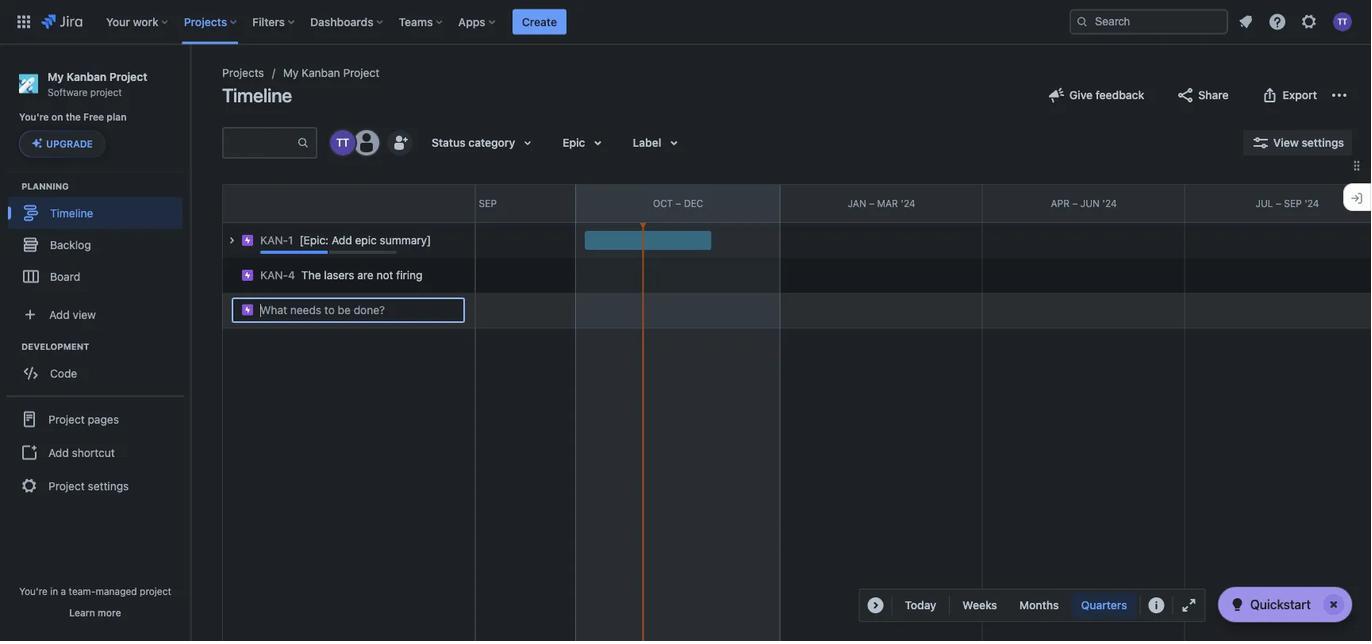 Task type: locate. For each thing, give the bounding box(es) containing it.
epic image
[[241, 304, 254, 316]]

project inside project settings "link"
[[48, 479, 85, 493]]

2 sep from the left
[[1285, 198, 1303, 209]]

1 vertical spatial settings
[[88, 479, 129, 493]]

1 horizontal spatial jul
[[1256, 198, 1274, 209]]

0 horizontal spatial jul
[[451, 198, 468, 209]]

kan- for 4
[[260, 269, 288, 282]]

0 horizontal spatial my
[[48, 70, 64, 83]]

'24 for jan – mar '24
[[901, 198, 916, 209]]

epic image for kan-4 the lasers are not firing
[[241, 269, 254, 282]]

0 horizontal spatial settings
[[88, 479, 129, 493]]

enter full screen image
[[1180, 596, 1199, 615]]

kan- up kan-4 link
[[260, 234, 288, 247]]

your
[[106, 15, 130, 28]]

my for my kanban project
[[283, 66, 299, 79]]

add inside button
[[48, 446, 69, 459]]

1 vertical spatial row
[[214, 254, 475, 293]]

label
[[633, 136, 662, 149]]

status category button
[[422, 130, 547, 156]]

settings image
[[1300, 12, 1319, 31]]

2 '24 from the left
[[1103, 198, 1118, 209]]

view
[[73, 308, 96, 321]]

my up software
[[48, 70, 64, 83]]

project pages
[[48, 413, 119, 426]]

column header
[[169, 185, 372, 222]]

project right managed
[[140, 586, 171, 597]]

[epic:
[[300, 234, 329, 247]]

quickstart
[[1251, 597, 1312, 612]]

0 vertical spatial row
[[223, 185, 475, 223]]

kanban inside my kanban project software project
[[66, 70, 107, 83]]

share
[[1199, 89, 1229, 102]]

2 kan- from the top
[[260, 269, 288, 282]]

projects right sidebar navigation image
[[222, 66, 264, 79]]

banner
[[0, 0, 1372, 44]]

sep for jul – sep
[[479, 198, 497, 209]]

my right projects link
[[283, 66, 299, 79]]

settings inside 'view settings' dropdown button
[[1302, 136, 1345, 149]]

0 horizontal spatial sep
[[479, 198, 497, 209]]

dismiss quickstart image
[[1322, 592, 1347, 618]]

timeline inside planning group
[[50, 206, 93, 219]]

jira image
[[41, 12, 82, 31], [41, 12, 82, 31]]

– for oct – dec
[[676, 198, 682, 209]]

– down view
[[1277, 198, 1282, 209]]

2 jul from the left
[[1256, 198, 1274, 209]]

jul down view settings icon
[[1256, 198, 1274, 209]]

search image
[[1077, 15, 1089, 28]]

settings right view
[[1302, 136, 1345, 149]]

0 horizontal spatial project
[[90, 86, 122, 97]]

1 vertical spatial you're
[[19, 586, 48, 597]]

apps button
[[454, 9, 502, 35]]

kan-1 [epic: add epic summary]
[[260, 234, 431, 247]]

the
[[302, 269, 321, 282]]

project up 'plan'
[[109, 70, 147, 83]]

kanban inside 'link'
[[302, 66, 340, 79]]

1 – from the left
[[471, 198, 477, 209]]

– for jul – sep '24
[[1277, 198, 1282, 209]]

timeline down projects link
[[222, 84, 292, 106]]

jul down status
[[451, 198, 468, 209]]

1 horizontal spatial settings
[[1302, 136, 1345, 149]]

dashboards button
[[306, 9, 390, 35]]

1 vertical spatial project
[[140, 586, 171, 597]]

appswitcher icon image
[[14, 12, 33, 31]]

jul
[[451, 198, 468, 209], [1256, 198, 1274, 209]]

add
[[332, 234, 352, 247], [49, 308, 70, 321], [48, 446, 69, 459]]

timeline link
[[8, 197, 183, 229]]

kanban up software
[[66, 70, 107, 83]]

0 horizontal spatial timeline
[[50, 206, 93, 219]]

settings inside project settings "link"
[[88, 479, 129, 493]]

1 you're from the top
[[19, 112, 49, 123]]

timeline up backlog
[[50, 206, 93, 219]]

– for apr – jun '24
[[1073, 198, 1078, 209]]

2 – from the left
[[676, 198, 682, 209]]

my inside my kanban project software project
[[48, 70, 64, 83]]

settings for project settings
[[88, 479, 129, 493]]

1 horizontal spatial project
[[140, 586, 171, 597]]

3 – from the left
[[869, 198, 875, 209]]

project settings link
[[6, 469, 184, 504]]

project down 'add shortcut'
[[48, 479, 85, 493]]

0 vertical spatial project
[[90, 86, 122, 97]]

notifications image
[[1237, 12, 1256, 31]]

sep for jul – sep '24
[[1285, 198, 1303, 209]]

2 vertical spatial add
[[48, 446, 69, 459]]

epic image for kan-1 [epic: add epic summary]
[[241, 234, 254, 247]]

dashboards
[[310, 15, 374, 28]]

development group
[[8, 340, 190, 394]]

1 vertical spatial projects
[[222, 66, 264, 79]]

0 vertical spatial epic image
[[241, 234, 254, 247]]

project
[[90, 86, 122, 97], [140, 586, 171, 597]]

weeks
[[963, 599, 998, 612]]

backlog
[[50, 238, 91, 251]]

mar
[[878, 198, 899, 209]]

add inside 'popup button'
[[49, 308, 70, 321]]

share image
[[1177, 86, 1196, 105]]

– for jan – mar '24
[[869, 198, 875, 209]]

1 vertical spatial epic image
[[241, 269, 254, 282]]

add shortcut
[[48, 446, 115, 459]]

5 – from the left
[[1277, 198, 1282, 209]]

kan- for 1
[[260, 234, 288, 247]]

my
[[283, 66, 299, 79], [48, 70, 64, 83]]

view
[[1274, 136, 1299, 149]]

1 vertical spatial kan-
[[260, 269, 288, 282]]

0 horizontal spatial kanban
[[66, 70, 107, 83]]

banner containing your work
[[0, 0, 1372, 44]]

work
[[133, 15, 159, 28]]

shortcut
[[72, 446, 115, 459]]

– down status category
[[471, 198, 477, 209]]

–
[[471, 198, 477, 209], [676, 198, 682, 209], [869, 198, 875, 209], [1073, 198, 1078, 209], [1277, 198, 1282, 209]]

'24 down view settings
[[1305, 198, 1320, 209]]

feedback
[[1096, 89, 1145, 102]]

'24 right jun
[[1103, 198, 1118, 209]]

project settings
[[48, 479, 129, 493]]

1 horizontal spatial '24
[[1103, 198, 1118, 209]]

project up 'add shortcut'
[[48, 413, 85, 426]]

2 horizontal spatial '24
[[1305, 198, 1320, 209]]

plan
[[107, 112, 127, 123]]

row up the kan-1 [epic: add epic summary]
[[223, 185, 475, 223]]

2 epic image from the top
[[241, 269, 254, 282]]

cell containing kan-1
[[222, 223, 475, 258]]

row group containing kan-1
[[214, 223, 475, 328]]

2 you're from the top
[[19, 586, 48, 597]]

my for my kanban project software project
[[48, 70, 64, 83]]

jul for jul – sep
[[451, 198, 468, 209]]

4 – from the left
[[1073, 198, 1078, 209]]

add left epic
[[332, 234, 352, 247]]

you're left on
[[19, 112, 49, 123]]

– right the apr
[[1073, 198, 1078, 209]]

code link
[[8, 358, 183, 389]]

projects inside popup button
[[184, 15, 227, 28]]

show child issues image
[[222, 231, 241, 250]]

1 '24 from the left
[[901, 198, 916, 209]]

3 '24 from the left
[[1305, 198, 1320, 209]]

sep down status category popup button
[[479, 198, 497, 209]]

kan-
[[260, 234, 288, 247], [260, 269, 288, 282]]

1 sep from the left
[[479, 198, 497, 209]]

kan- down kan-1 link
[[260, 269, 288, 282]]

planning
[[21, 181, 69, 191]]

you're for you're in a team-managed project
[[19, 586, 48, 597]]

kanban down dashboards
[[302, 66, 340, 79]]

settings for view settings
[[1302, 136, 1345, 149]]

row
[[223, 185, 475, 223], [214, 254, 475, 293]]

on
[[51, 112, 63, 123]]

quarters button
[[1072, 593, 1137, 618]]

0 horizontal spatial '24
[[901, 198, 916, 209]]

timeline
[[222, 84, 292, 106], [50, 206, 93, 219]]

projects
[[184, 15, 227, 28], [222, 66, 264, 79]]

label button
[[624, 130, 693, 156]]

projects link
[[222, 64, 264, 83]]

epic image left kan-4 link
[[241, 269, 254, 282]]

row group
[[222, 184, 475, 223], [214, 223, 475, 328]]

row down the kan-1 [epic: add epic summary]
[[214, 254, 475, 293]]

kanban for my kanban project software project
[[66, 70, 107, 83]]

0 vertical spatial add
[[332, 234, 352, 247]]

1 epic image from the top
[[241, 234, 254, 247]]

teams
[[399, 15, 433, 28]]

1 horizontal spatial my
[[283, 66, 299, 79]]

add for add view
[[49, 308, 70, 321]]

epic image
[[241, 234, 254, 247], [241, 269, 254, 282]]

project down dashboards dropdown button
[[343, 66, 380, 79]]

jul – sep
[[451, 198, 497, 209]]

my inside 'link'
[[283, 66, 299, 79]]

'24 for apr – jun '24
[[1103, 198, 1118, 209]]

– left dec
[[676, 198, 682, 209]]

free
[[83, 112, 104, 123]]

project pages link
[[6, 402, 184, 437]]

project up 'plan'
[[90, 86, 122, 97]]

1 jul from the left
[[451, 198, 468, 209]]

kan-4 link
[[260, 268, 295, 283]]

check image
[[1229, 595, 1248, 614]]

you're
[[19, 112, 49, 123], [19, 586, 48, 597]]

0 vertical spatial kan-
[[260, 234, 288, 247]]

– right jan
[[869, 198, 875, 209]]

not
[[377, 269, 393, 282]]

1 kan- from the top
[[260, 234, 288, 247]]

add left shortcut
[[48, 446, 69, 459]]

projects up sidebar navigation image
[[184, 15, 227, 28]]

epic image left kan-1 link
[[241, 234, 254, 247]]

project inside my kanban project software project
[[109, 70, 147, 83]]

1 vertical spatial timeline
[[50, 206, 93, 219]]

you're left in
[[19, 586, 48, 597]]

1 horizontal spatial sep
[[1285, 198, 1303, 209]]

share button
[[1167, 83, 1239, 108]]

0 vertical spatial projects
[[184, 15, 227, 28]]

sep down 'view settings' dropdown button
[[1285, 198, 1303, 209]]

cell
[[222, 223, 475, 258]]

jul for jul – sep '24
[[1256, 198, 1274, 209]]

row containing kan-4
[[214, 254, 475, 293]]

add left view
[[49, 308, 70, 321]]

settings down add shortcut button in the bottom of the page
[[88, 479, 129, 493]]

create button
[[513, 9, 567, 35]]

'24 right mar
[[901, 198, 916, 209]]

group
[[6, 396, 184, 508]]

settings
[[1302, 136, 1345, 149], [88, 479, 129, 493]]

planning image
[[2, 177, 21, 196]]

0 vertical spatial timeline
[[222, 84, 292, 106]]

0 vertical spatial you're
[[19, 112, 49, 123]]

1 vertical spatial add
[[49, 308, 70, 321]]

epic
[[355, 234, 377, 247]]

quarters
[[1082, 599, 1128, 612]]

'24
[[901, 198, 916, 209], [1103, 198, 1118, 209], [1305, 198, 1320, 209]]

0 vertical spatial settings
[[1302, 136, 1345, 149]]

1 horizontal spatial kanban
[[302, 66, 340, 79]]

development
[[21, 341, 89, 352]]



Task type: describe. For each thing, give the bounding box(es) containing it.
today
[[905, 599, 937, 612]]

4
[[288, 269, 295, 282]]

your work button
[[101, 9, 174, 35]]

jan
[[848, 198, 867, 209]]

months button
[[1011, 593, 1069, 618]]

software
[[48, 86, 88, 97]]

apps
[[459, 15, 486, 28]]

status
[[432, 136, 466, 149]]

sidebar navigation image
[[173, 64, 208, 95]]

you're for you're on the free plan
[[19, 112, 49, 123]]

projects for projects link
[[222, 66, 264, 79]]

my kanban project link
[[283, 64, 380, 83]]

apr
[[1052, 198, 1070, 209]]

jan – mar '24
[[848, 198, 916, 209]]

filters
[[253, 15, 285, 28]]

planning group
[[8, 180, 190, 297]]

teams button
[[394, 9, 449, 35]]

Search timeline text field
[[224, 129, 297, 157]]

upgrade button
[[20, 131, 105, 157]]

months
[[1020, 599, 1059, 612]]

apr – jun '24
[[1052, 198, 1118, 209]]

terry turtle image
[[330, 130, 356, 156]]

projects button
[[179, 9, 243, 35]]

add view
[[49, 308, 96, 321]]

add view button
[[10, 299, 181, 331]]

jun
[[1081, 198, 1100, 209]]

you're in a team-managed project
[[19, 586, 171, 597]]

a
[[61, 586, 66, 597]]

give feedback
[[1070, 89, 1145, 102]]

backlog link
[[8, 229, 183, 261]]

give feedback button
[[1038, 83, 1155, 108]]

export
[[1283, 89, 1318, 102]]

give
[[1070, 89, 1093, 102]]

jul – sep '24
[[1256, 198, 1320, 209]]

weeks button
[[954, 593, 1007, 618]]

group containing project pages
[[6, 396, 184, 508]]

oct
[[653, 198, 673, 209]]

quickstart button
[[1219, 587, 1353, 622]]

legend image
[[1148, 596, 1167, 615]]

my kanban project software project
[[48, 70, 147, 97]]

1
[[288, 234, 293, 247]]

dec
[[684, 198, 704, 209]]

oct – dec
[[653, 198, 704, 209]]

export icon image
[[1261, 86, 1280, 105]]

the
[[66, 112, 81, 123]]

cell inside row group
[[222, 223, 475, 258]]

summary]
[[380, 234, 431, 247]]

in
[[50, 586, 58, 597]]

What needs to be done? - Press the "Enter" key to submit or the "Escape" key to cancel. text field
[[260, 302, 453, 318]]

'24 for jul – sep '24
[[1305, 198, 1320, 209]]

project inside project pages link
[[48, 413, 85, 426]]

add shortcut button
[[6, 437, 184, 469]]

learn more button
[[69, 607, 121, 619]]

help image
[[1269, 12, 1288, 31]]

code
[[50, 367, 77, 380]]

epic button
[[554, 130, 617, 156]]

view settings image
[[1252, 133, 1271, 152]]

timeline grid
[[169, 184, 1372, 641]]

learn
[[69, 607, 95, 618]]

unassigned image
[[354, 130, 379, 156]]

add inside "cell"
[[332, 234, 352, 247]]

your profile and settings image
[[1334, 12, 1353, 31]]

project inside my kanban project 'link'
[[343, 66, 380, 79]]

firing
[[396, 269, 423, 282]]

my kanban project
[[283, 66, 380, 79]]

kan-4 the lasers are not firing
[[260, 269, 423, 282]]

are
[[358, 269, 374, 282]]

project inside my kanban project software project
[[90, 86, 122, 97]]

add for add shortcut
[[48, 446, 69, 459]]

view settings button
[[1244, 130, 1353, 156]]

view settings
[[1274, 136, 1345, 149]]

development image
[[2, 337, 21, 356]]

today button
[[896, 593, 946, 618]]

add people image
[[391, 133, 410, 152]]

epic
[[563, 136, 586, 149]]

create
[[522, 15, 557, 28]]

you're on the free plan
[[19, 112, 127, 123]]

board
[[50, 270, 80, 283]]

category
[[469, 136, 515, 149]]

board link
[[8, 261, 183, 292]]

export button
[[1252, 83, 1327, 108]]

1 horizontal spatial timeline
[[222, 84, 292, 106]]

more
[[98, 607, 121, 618]]

kan-1 link
[[260, 233, 293, 248]]

your work
[[106, 15, 159, 28]]

projects for projects popup button
[[184, 15, 227, 28]]

lasers
[[324, 269, 355, 282]]

kanban for my kanban project
[[302, 66, 340, 79]]

status category
[[432, 136, 515, 149]]

column header inside timeline grid
[[169, 185, 372, 222]]

primary element
[[10, 0, 1070, 44]]

Search field
[[1070, 9, 1229, 35]]

upgrade
[[46, 138, 93, 150]]

filters button
[[248, 9, 301, 35]]

– for jul – sep
[[471, 198, 477, 209]]

team-
[[69, 586, 96, 597]]



Task type: vqa. For each thing, say whether or not it's contained in the screenshot.
the topmost Projects
yes



